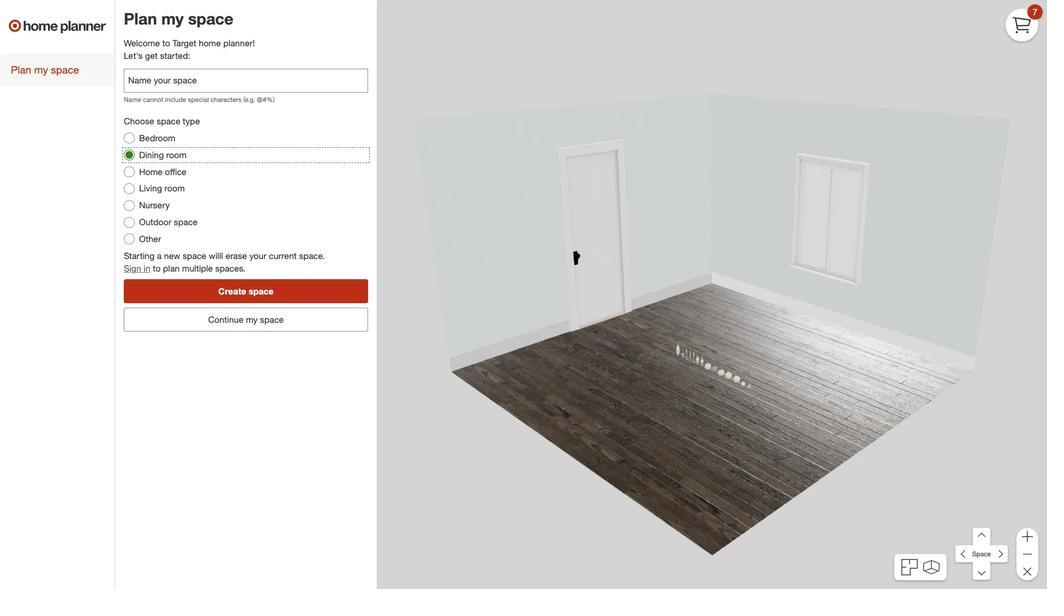 Task type: describe. For each thing, give the bounding box(es) containing it.
type
[[183, 116, 200, 127]]

plan my space inside button
[[11, 63, 79, 76]]

let's
[[124, 50, 143, 61]]

my inside continue my space button
[[246, 314, 258, 325]]

planner!
[[223, 38, 255, 49]]

living
[[139, 183, 162, 194]]

space down home planner landing page image
[[51, 63, 79, 76]]

create
[[218, 286, 246, 297]]

living room
[[139, 183, 185, 194]]

welcome to target home planner! let's get started:
[[124, 38, 255, 61]]

Other radio
[[124, 234, 135, 245]]

room for dining room
[[166, 149, 187, 160]]

nursery
[[139, 200, 170, 211]]

in
[[144, 263, 151, 274]]

welcome
[[124, 38, 160, 49]]

home
[[139, 166, 163, 177]]

to inside starting a new space willl erase your current space. sign in to plan multiple spaces.
[[153, 263, 161, 274]]

space
[[973, 550, 992, 558]]

plan my space button
[[0, 53, 115, 86]]

front view button icon image
[[924, 560, 940, 575]]

characters
[[211, 95, 242, 104]]

name cannot include special characters (e.g. @#%)
[[124, 95, 275, 104]]

tilt camera up 30° image
[[974, 528, 991, 546]]

continue my space button
[[124, 307, 368, 331]]

choose
[[124, 116, 154, 127]]

create space
[[218, 286, 274, 297]]

erase
[[226, 250, 247, 261]]

plan
[[163, 263, 180, 274]]

Outdoor space radio
[[124, 217, 135, 228]]

pan camera left 30° image
[[956, 545, 974, 563]]

include
[[165, 95, 186, 104]]

7
[[1033, 6, 1038, 17]]

outdoor space
[[139, 217, 198, 228]]

new
[[164, 250, 180, 261]]

dining
[[139, 149, 164, 160]]

pan camera right 30° image
[[991, 545, 1008, 563]]

space right create
[[249, 286, 274, 297]]

@#%)
[[257, 95, 275, 104]]

7 button
[[1006, 4, 1043, 41]]

get
[[145, 50, 158, 61]]

current
[[269, 250, 297, 261]]

sign in button
[[124, 262, 151, 275]]

space up bedroom
[[157, 116, 180, 127]]

willl
[[209, 250, 223, 261]]

home office
[[139, 166, 187, 177]]

Home office radio
[[124, 166, 135, 177]]

multiple
[[182, 263, 213, 274]]

Living room radio
[[124, 183, 135, 194]]

Nursery radio
[[124, 200, 135, 211]]



Task type: locate. For each thing, give the bounding box(es) containing it.
space up home
[[188, 9, 233, 28]]

1 horizontal spatial to
[[162, 38, 170, 49]]

target
[[173, 38, 196, 49]]

starting
[[124, 250, 155, 261]]

Bedroom radio
[[124, 133, 135, 144]]

1 vertical spatial plan
[[11, 63, 31, 76]]

my up target
[[161, 9, 184, 28]]

started:
[[160, 50, 190, 61]]

None text field
[[124, 69, 368, 93]]

plan my space up target
[[124, 9, 233, 28]]

to
[[162, 38, 170, 49], [153, 263, 161, 274]]

space down create space button
[[260, 314, 284, 325]]

to inside welcome to target home planner! let's get started:
[[162, 38, 170, 49]]

1 horizontal spatial plan
[[124, 9, 157, 28]]

plan my space down home planner landing page image
[[11, 63, 79, 76]]

special
[[188, 95, 209, 104]]

room
[[166, 149, 187, 160], [165, 183, 185, 194]]

0 horizontal spatial plan my space
[[11, 63, 79, 76]]

room down office
[[165, 183, 185, 194]]

0 vertical spatial room
[[166, 149, 187, 160]]

home
[[199, 38, 221, 49]]

my inside plan my space button
[[34, 63, 48, 76]]

(e.g.
[[243, 95, 255, 104]]

your
[[250, 250, 267, 261]]

bedroom
[[139, 133, 176, 143]]

0 vertical spatial my
[[161, 9, 184, 28]]

space inside starting a new space willl erase your current space. sign in to plan multiple spaces.
[[183, 250, 206, 261]]

1 vertical spatial room
[[165, 183, 185, 194]]

plan my space
[[124, 9, 233, 28], [11, 63, 79, 76]]

space up multiple
[[183, 250, 206, 261]]

starting a new space willl erase your current space. sign in to plan multiple spaces.
[[124, 250, 325, 274]]

choose space type
[[124, 116, 200, 127]]

continue
[[208, 314, 244, 325]]

space right outdoor
[[174, 217, 198, 228]]

0 horizontal spatial to
[[153, 263, 161, 274]]

space
[[188, 9, 233, 28], [51, 63, 79, 76], [157, 116, 180, 127], [174, 217, 198, 228], [183, 250, 206, 261], [249, 286, 274, 297], [260, 314, 284, 325]]

plan inside button
[[11, 63, 31, 76]]

1 horizontal spatial my
[[161, 9, 184, 28]]

0 vertical spatial plan my space
[[124, 9, 233, 28]]

room up office
[[166, 149, 187, 160]]

top view button icon image
[[902, 559, 918, 576]]

0 vertical spatial plan
[[124, 9, 157, 28]]

0 horizontal spatial plan
[[11, 63, 31, 76]]

1 vertical spatial my
[[34, 63, 48, 76]]

my down home planner landing page image
[[34, 63, 48, 76]]

dining room
[[139, 149, 187, 160]]

a
[[157, 250, 162, 261]]

spaces.
[[215, 263, 245, 274]]

home planner landing page image
[[9, 9, 106, 44]]

plan
[[124, 9, 157, 28], [11, 63, 31, 76]]

room for living room
[[165, 183, 185, 194]]

0 vertical spatial to
[[162, 38, 170, 49]]

other
[[139, 234, 161, 244]]

tilt camera down 30° image
[[974, 563, 991, 580]]

sign
[[124, 263, 141, 274]]

2 horizontal spatial my
[[246, 314, 258, 325]]

my right continue
[[246, 314, 258, 325]]

1 vertical spatial to
[[153, 263, 161, 274]]

to right in
[[153, 263, 161, 274]]

Dining room radio
[[124, 150, 135, 161]]

create space button
[[124, 279, 368, 303]]

2 vertical spatial my
[[246, 314, 258, 325]]

1 horizontal spatial plan my space
[[124, 9, 233, 28]]

outdoor
[[139, 217, 172, 228]]

office
[[165, 166, 187, 177]]

continue my space
[[208, 314, 284, 325]]

to up started:
[[162, 38, 170, 49]]

my
[[161, 9, 184, 28], [34, 63, 48, 76], [246, 314, 258, 325]]

name
[[124, 95, 141, 104]]

space.
[[299, 250, 325, 261]]

1 vertical spatial plan my space
[[11, 63, 79, 76]]

0 horizontal spatial my
[[34, 63, 48, 76]]

cannot
[[143, 95, 163, 104]]



Task type: vqa. For each thing, say whether or not it's contained in the screenshot.
'$0.45 Lime - each'
no



